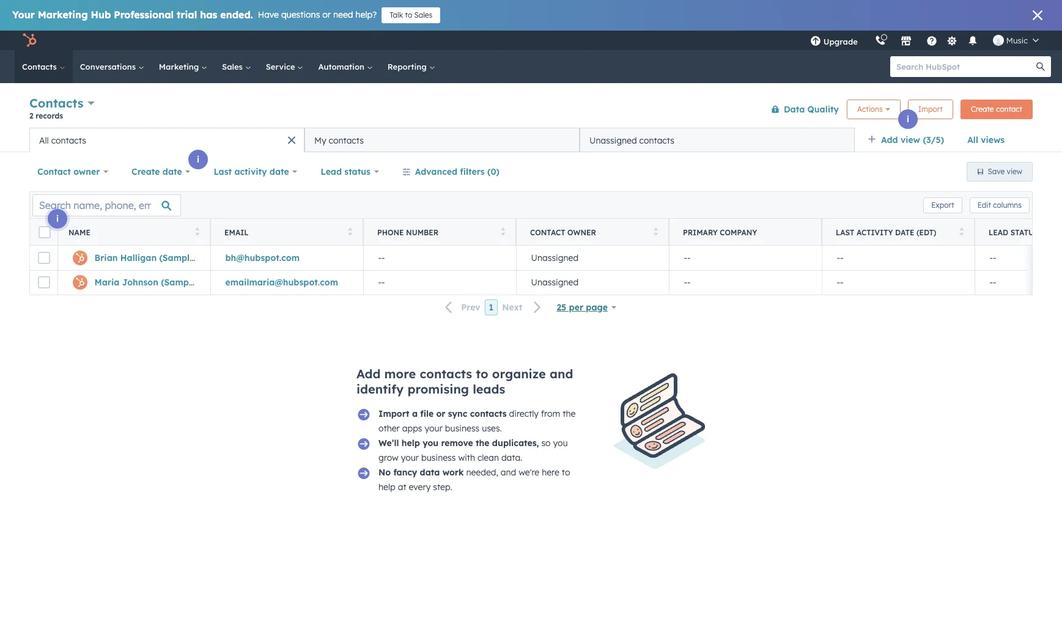 Task type: describe. For each thing, give the bounding box(es) containing it.
lead status
[[321, 166, 371, 177]]

emailmaria@hubspot.com link
[[225, 277, 338, 288]]

add view (3/5) button
[[860, 128, 960, 152]]

contacts for unassigned contacts
[[639, 135, 675, 146]]

last activity date (edt)
[[836, 228, 937, 237]]

all for all contacts
[[39, 135, 49, 146]]

primary company column header
[[669, 219, 823, 246]]

phone number
[[377, 228, 439, 237]]

phone
[[377, 228, 404, 237]]

records
[[36, 111, 63, 120]]

2
[[29, 111, 33, 120]]

sales inside 'link'
[[222, 62, 245, 72]]

settings link
[[945, 34, 960, 47]]

so
[[542, 438, 551, 449]]

contact) for bh@hubspot.com
[[197, 252, 234, 263]]

edit columns
[[978, 200, 1022, 209]]

need
[[333, 9, 353, 20]]

unassigned for bh@hubspot.com
[[531, 252, 579, 263]]

quality
[[808, 104, 839, 115]]

export
[[932, 200, 955, 209]]

unassigned inside button
[[590, 135, 637, 146]]

we'll help you remove the duplicates,
[[379, 438, 539, 449]]

(3/5)
[[923, 135, 944, 146]]

advanced filters (0)
[[415, 166, 500, 177]]

talk
[[390, 10, 403, 20]]

1 button
[[485, 300, 498, 316]]

press to sort. element for phone number
[[501, 227, 505, 238]]

maria johnson (sample contact) link
[[94, 277, 236, 288]]

my contacts
[[314, 135, 364, 146]]

bh@hubspot.com button
[[210, 246, 363, 270]]

organize
[[492, 366, 546, 382]]

search button
[[1031, 56, 1051, 77]]

grow
[[379, 453, 399, 464]]

last activity date
[[214, 166, 289, 177]]

status
[[1011, 228, 1039, 237]]

from
[[541, 409, 560, 420]]

no
[[379, 467, 391, 478]]

contact owner inside popup button
[[37, 166, 100, 177]]

and inside needed, and we're here to help at every step.
[[501, 467, 516, 478]]

activity
[[857, 228, 893, 237]]

contact
[[996, 104, 1023, 113]]

actions button
[[847, 99, 901, 119]]

filters
[[460, 166, 485, 177]]

all contacts button
[[29, 128, 305, 152]]

sync
[[448, 409, 468, 420]]

1 vertical spatial contact
[[530, 228, 565, 237]]

the inside directly from the other apps your business uses.
[[563, 409, 576, 420]]

close image
[[1033, 10, 1043, 20]]

or inside the your marketing hub professional trial has ended. have questions or need help?
[[323, 9, 331, 20]]

unassigned for emailmaria@hubspot.com
[[531, 277, 579, 288]]

music button
[[986, 31, 1046, 50]]

data quality
[[784, 104, 839, 115]]

directly
[[509, 409, 539, 420]]

conversations
[[80, 62, 138, 72]]

primary company
[[683, 228, 757, 237]]

questions
[[281, 9, 320, 20]]

duplicates,
[[492, 438, 539, 449]]

save
[[988, 167, 1005, 176]]

fancy
[[393, 467, 417, 478]]

edit
[[978, 200, 991, 209]]

2 press to sort. image from the left
[[654, 227, 658, 236]]

contacts link
[[15, 50, 73, 83]]

press to sort. image for email
[[348, 227, 352, 236]]

greg robinson image
[[993, 35, 1004, 46]]

halligan
[[120, 252, 157, 263]]

a
[[412, 409, 418, 420]]

press to sort. element for last activity date (edt)
[[959, 227, 964, 238]]

contacts for my contacts
[[329, 135, 364, 146]]

ended.
[[220, 9, 253, 21]]

advanced filters (0) button
[[394, 160, 508, 184]]

your marketing hub professional trial has ended. have questions or need help?
[[12, 9, 377, 21]]

press to sort. image for phone number
[[501, 227, 505, 236]]

view for save
[[1007, 167, 1023, 176]]

create date
[[132, 166, 182, 177]]

emailmaria@hubspot.com button
[[210, 270, 363, 295]]

maria johnson (sample contact)
[[94, 277, 236, 288]]

prev button
[[438, 300, 485, 316]]

contact) for emailmaria@hubspot.com
[[199, 277, 236, 288]]

at
[[398, 482, 406, 493]]

(sample for halligan
[[159, 252, 195, 263]]

status
[[345, 166, 371, 177]]

menu containing music
[[802, 31, 1048, 50]]

my contacts button
[[305, 128, 580, 152]]

with
[[458, 453, 475, 464]]

automation link
[[311, 50, 380, 83]]

calling icon image
[[875, 35, 886, 46]]

brian halligan (sample contact)
[[94, 252, 234, 263]]

next
[[502, 302, 523, 313]]

name
[[69, 228, 90, 237]]

apps
[[402, 423, 422, 434]]

press to sort. element for contact owner
[[654, 227, 658, 238]]

search image
[[1037, 62, 1045, 71]]

last for last activity date
[[214, 166, 232, 177]]

0 horizontal spatial marketing
[[38, 9, 88, 21]]

notifications button
[[963, 31, 983, 50]]

pagination navigation
[[438, 300, 549, 316]]

other
[[379, 423, 400, 434]]

0 vertical spatial i button
[[898, 109, 918, 129]]

your inside directly from the other apps your business uses.
[[425, 423, 443, 434]]

contact inside popup button
[[37, 166, 71, 177]]

contacts inside popup button
[[29, 95, 84, 111]]

to inside talk to sales button
[[405, 10, 412, 20]]

reporting
[[388, 62, 429, 72]]

marketplaces button
[[893, 31, 919, 50]]

brian halligan (sample contact) link
[[94, 252, 234, 263]]

1 horizontal spatial help
[[402, 438, 420, 449]]

leads
[[473, 382, 505, 397]]

(sample for johnson
[[161, 277, 196, 288]]

contacts for all contacts
[[51, 135, 86, 146]]

unassigned contacts button
[[580, 128, 855, 152]]

2 vertical spatial i
[[56, 213, 59, 224]]

step.
[[433, 482, 453, 493]]

data
[[420, 467, 440, 478]]

0 horizontal spatial the
[[476, 438, 490, 449]]

(edt)
[[917, 228, 937, 237]]

next button
[[498, 300, 549, 316]]

1 horizontal spatial i
[[197, 154, 199, 165]]

advanced
[[415, 166, 458, 177]]

0 vertical spatial contacts
[[22, 62, 59, 72]]



Task type: vqa. For each thing, say whether or not it's contained in the screenshot.
right i button
yes



Task type: locate. For each thing, give the bounding box(es) containing it.
0 vertical spatial contact)
[[197, 252, 234, 263]]

(sample up maria johnson (sample contact) link
[[159, 252, 195, 263]]

1 horizontal spatial view
[[1007, 167, 1023, 176]]

lead left status
[[321, 166, 342, 177]]

number
[[406, 228, 439, 237]]

1 you from the left
[[423, 438, 439, 449]]

to left organize
[[476, 366, 488, 382]]

lead for lead status
[[321, 166, 342, 177]]

date down all contacts button
[[163, 166, 182, 177]]

0 horizontal spatial and
[[501, 467, 516, 478]]

menu item
[[867, 31, 869, 50]]

1 press to sort. image from the left
[[348, 227, 352, 236]]

0 vertical spatial create
[[971, 104, 994, 113]]

you inside the so you grow your business with clean data.
[[553, 438, 568, 449]]

0 horizontal spatial sales
[[222, 62, 245, 72]]

contacts inside button
[[639, 135, 675, 146]]

0 vertical spatial unassigned
[[590, 135, 637, 146]]

unassigned
[[590, 135, 637, 146], [531, 252, 579, 263], [531, 277, 579, 288]]

1 vertical spatial import
[[379, 409, 410, 420]]

all inside all contacts button
[[39, 135, 49, 146]]

i button up 'add view (3/5)' at the right top of the page
[[898, 109, 918, 129]]

last inside popup button
[[214, 166, 232, 177]]

1 vertical spatial and
[[501, 467, 516, 478]]

has
[[200, 9, 217, 21]]

to inside add more contacts to organize and identify promising leads
[[476, 366, 488, 382]]

sales
[[414, 10, 433, 20], [222, 62, 245, 72]]

0 vertical spatial add
[[881, 135, 898, 146]]

0 horizontal spatial all
[[39, 135, 49, 146]]

add inside add more contacts to organize and identify promising leads
[[357, 366, 381, 382]]

import for import a file or sync contacts
[[379, 409, 410, 420]]

sales left 'service'
[[222, 62, 245, 72]]

import inside import button
[[918, 104, 943, 113]]

25 per page
[[557, 302, 608, 313]]

create left contact
[[971, 104, 994, 113]]

lead for lead status
[[989, 228, 1009, 237]]

business up data
[[421, 453, 456, 464]]

0 horizontal spatial add
[[357, 366, 381, 382]]

all contacts
[[39, 135, 86, 146]]

add
[[881, 135, 898, 146], [357, 366, 381, 382]]

1 horizontal spatial or
[[436, 409, 446, 420]]

marketing link
[[152, 50, 215, 83]]

0 horizontal spatial you
[[423, 438, 439, 449]]

0 vertical spatial i
[[907, 114, 909, 125]]

your
[[12, 9, 35, 21]]

add down actions popup button
[[881, 135, 898, 146]]

3 press to sort. element from the left
[[501, 227, 505, 238]]

your inside the so you grow your business with clean data.
[[401, 453, 419, 464]]

add for add view (3/5)
[[881, 135, 898, 146]]

create contact button
[[961, 99, 1033, 119]]

business inside directly from the other apps your business uses.
[[445, 423, 480, 434]]

import
[[918, 104, 943, 113], [379, 409, 410, 420]]

to right here
[[562, 467, 570, 478]]

(sample
[[159, 252, 195, 263], [161, 277, 196, 288]]

create down all contacts button
[[132, 166, 160, 177]]

2 vertical spatial i button
[[48, 209, 67, 229]]

to
[[405, 10, 412, 20], [476, 366, 488, 382], [562, 467, 570, 478]]

4 press to sort. element from the left
[[654, 227, 658, 238]]

1 vertical spatial marketing
[[159, 62, 201, 72]]

lead status
[[989, 228, 1039, 237]]

my
[[314, 135, 326, 146]]

0 vertical spatial contact
[[37, 166, 71, 177]]

2 you from the left
[[553, 438, 568, 449]]

last left activity
[[836, 228, 855, 237]]

email
[[224, 228, 249, 237]]

Search HubSpot search field
[[891, 56, 1040, 77]]

1 vertical spatial create
[[132, 166, 160, 177]]

view left (3/5)
[[901, 135, 921, 146]]

add inside add view (3/5) popup button
[[881, 135, 898, 146]]

1 horizontal spatial you
[[553, 438, 568, 449]]

create inside popup button
[[132, 166, 160, 177]]

0 horizontal spatial or
[[323, 9, 331, 20]]

notifications image
[[967, 36, 978, 47]]

1 horizontal spatial lead
[[989, 228, 1009, 237]]

to inside needed, and we're here to help at every step.
[[562, 467, 570, 478]]

1 horizontal spatial all
[[968, 135, 979, 146]]

export button
[[924, 197, 962, 213]]

1 press to sort. element from the left
[[195, 227, 199, 238]]

your up fancy
[[401, 453, 419, 464]]

owner inside popup button
[[73, 166, 100, 177]]

talk to sales
[[390, 10, 433, 20]]

1 vertical spatial sales
[[222, 62, 245, 72]]

maria
[[94, 277, 119, 288]]

1 vertical spatial i
[[197, 154, 199, 165]]

the right from
[[563, 409, 576, 420]]

views
[[981, 135, 1005, 146]]

2 records
[[29, 111, 63, 120]]

1 vertical spatial help
[[379, 482, 396, 493]]

unassigned button for bh@hubspot.com
[[516, 246, 669, 270]]

i down all contacts button
[[197, 154, 199, 165]]

1 vertical spatial contacts
[[29, 95, 84, 111]]

all inside all views link
[[968, 135, 979, 146]]

import up (3/5)
[[918, 104, 943, 113]]

2 horizontal spatial i
[[907, 114, 909, 125]]

johnson
[[122, 277, 158, 288]]

help down apps
[[402, 438, 420, 449]]

1 horizontal spatial last
[[836, 228, 855, 237]]

contact owner button
[[29, 160, 116, 184]]

import for import
[[918, 104, 943, 113]]

all for all views
[[968, 135, 979, 146]]

press to sort. image
[[348, 227, 352, 236], [501, 227, 505, 236], [959, 227, 964, 236]]

0 vertical spatial the
[[563, 409, 576, 420]]

contacts inside add more contacts to organize and identify promising leads
[[420, 366, 472, 382]]

lead status button
[[313, 160, 387, 184]]

all down 2 records
[[39, 135, 49, 146]]

create inside button
[[971, 104, 994, 113]]

1 vertical spatial owner
[[568, 228, 596, 237]]

contact
[[37, 166, 71, 177], [530, 228, 565, 237]]

0 vertical spatial import
[[918, 104, 943, 113]]

3 press to sort. image from the left
[[959, 227, 964, 236]]

last left activity at the top of page
[[214, 166, 232, 177]]

2 date from the left
[[270, 166, 289, 177]]

0 vertical spatial sales
[[414, 10, 433, 20]]

service
[[266, 62, 298, 72]]

every
[[409, 482, 431, 493]]

date right activity at the top of page
[[270, 166, 289, 177]]

1 horizontal spatial date
[[270, 166, 289, 177]]

1 vertical spatial the
[[476, 438, 490, 449]]

data quality button
[[763, 97, 840, 121]]

upgrade image
[[810, 36, 821, 47]]

add for add more contacts to organize and identify promising leads
[[357, 366, 381, 382]]

2 horizontal spatial press to sort. image
[[959, 227, 964, 236]]

uses.
[[482, 423, 502, 434]]

save view
[[988, 167, 1023, 176]]

page
[[586, 302, 608, 313]]

0 vertical spatial your
[[425, 423, 443, 434]]

marketing left hub
[[38, 9, 88, 21]]

here
[[542, 467, 560, 478]]

help inside needed, and we're here to help at every step.
[[379, 482, 396, 493]]

0 horizontal spatial last
[[214, 166, 232, 177]]

(sample down brian halligan (sample contact) 'link'
[[161, 277, 196, 288]]

1 vertical spatial contact)
[[199, 277, 236, 288]]

contacts banner
[[29, 93, 1033, 128]]

2 vertical spatial to
[[562, 467, 570, 478]]

1 vertical spatial (sample
[[161, 277, 196, 288]]

0 vertical spatial or
[[323, 9, 331, 20]]

1 vertical spatial view
[[1007, 167, 1023, 176]]

1 all from the left
[[968, 135, 979, 146]]

or
[[323, 9, 331, 20], [436, 409, 446, 420]]

settings image
[[947, 36, 958, 47]]

music
[[1007, 35, 1028, 45]]

25 per page button
[[549, 295, 624, 320]]

add view (3/5)
[[881, 135, 944, 146]]

or right file
[[436, 409, 446, 420]]

help down no
[[379, 482, 396, 493]]

press to sort. element
[[195, 227, 199, 238], [348, 227, 352, 238], [501, 227, 505, 238], [654, 227, 658, 238], [959, 227, 964, 238]]

press to sort. image
[[195, 227, 199, 236], [654, 227, 658, 236]]

0 vertical spatial view
[[901, 135, 921, 146]]

so you grow your business with clean data.
[[379, 438, 568, 464]]

0 horizontal spatial to
[[405, 10, 412, 20]]

1 horizontal spatial the
[[563, 409, 576, 420]]

0 horizontal spatial i button
[[48, 209, 67, 229]]

the
[[563, 409, 576, 420], [476, 438, 490, 449]]

press to sort. image left primary
[[654, 227, 658, 236]]

talk to sales button
[[382, 7, 441, 23]]

your
[[425, 423, 443, 434], [401, 453, 419, 464]]

0 horizontal spatial import
[[379, 409, 410, 420]]

press to sort. image left email
[[195, 227, 199, 236]]

0 vertical spatial business
[[445, 423, 480, 434]]

1 vertical spatial contact owner
[[530, 228, 596, 237]]

1 vertical spatial unassigned
[[531, 252, 579, 263]]

1 horizontal spatial import
[[918, 104, 943, 113]]

you right so
[[553, 438, 568, 449]]

import a file or sync contacts
[[379, 409, 507, 420]]

hubspot image
[[22, 33, 37, 48]]

0 horizontal spatial create
[[132, 166, 160, 177]]

date
[[895, 228, 915, 237]]

1 horizontal spatial to
[[476, 366, 488, 382]]

and up from
[[550, 366, 573, 382]]

marketing down trial on the top
[[159, 62, 201, 72]]

i button right "create date"
[[188, 150, 208, 169]]

1 horizontal spatial contact owner
[[530, 228, 596, 237]]

contact) down email
[[197, 252, 234, 263]]

we're
[[519, 467, 540, 478]]

hubspot link
[[15, 33, 46, 48]]

needed, and we're here to help at every step.
[[379, 467, 570, 493]]

0 vertical spatial (sample
[[159, 252, 195, 263]]

1 horizontal spatial owner
[[568, 228, 596, 237]]

1 horizontal spatial i button
[[188, 150, 208, 169]]

add more contacts to organize and identify promising leads
[[357, 366, 573, 397]]

your down file
[[425, 423, 443, 434]]

0 horizontal spatial lead
[[321, 166, 342, 177]]

reporting link
[[380, 50, 443, 83]]

import up other
[[379, 409, 410, 420]]

1
[[489, 302, 494, 313]]

1 vertical spatial business
[[421, 453, 456, 464]]

business inside the so you grow your business with clean data.
[[421, 453, 456, 464]]

0 horizontal spatial press to sort. image
[[195, 227, 199, 236]]

2 press to sort. image from the left
[[501, 227, 505, 236]]

1 vertical spatial or
[[436, 409, 446, 420]]

menu
[[802, 31, 1048, 50]]

0 horizontal spatial view
[[901, 135, 921, 146]]

1 vertical spatial lead
[[989, 228, 1009, 237]]

1 vertical spatial add
[[357, 366, 381, 382]]

help?
[[356, 9, 377, 20]]

view inside popup button
[[901, 135, 921, 146]]

1 date from the left
[[163, 166, 182, 177]]

business up we'll help you remove the duplicates, on the bottom of page
[[445, 423, 480, 434]]

1 press to sort. image from the left
[[195, 227, 199, 236]]

0 horizontal spatial i
[[56, 213, 59, 224]]

1 horizontal spatial press to sort. image
[[654, 227, 658, 236]]

1 horizontal spatial your
[[425, 423, 443, 434]]

5 press to sort. element from the left
[[959, 227, 964, 238]]

or left the need
[[323, 9, 331, 20]]

2 all from the left
[[39, 135, 49, 146]]

2 press to sort. element from the left
[[348, 227, 352, 238]]

view inside button
[[1007, 167, 1023, 176]]

data.
[[501, 453, 522, 464]]

i button left name
[[48, 209, 67, 229]]

view for add
[[901, 135, 921, 146]]

contact) down bh@hubspot.com link
[[199, 277, 236, 288]]

-
[[378, 252, 382, 263], [382, 252, 385, 263], [684, 252, 687, 263], [687, 252, 691, 263], [837, 252, 840, 263], [840, 252, 844, 263], [990, 252, 993, 263], [993, 252, 997, 263], [378, 277, 382, 288], [382, 277, 385, 288], [684, 277, 687, 288], [687, 277, 691, 288], [837, 277, 840, 288], [840, 277, 844, 288], [990, 277, 993, 288], [993, 277, 997, 288]]

0 vertical spatial last
[[214, 166, 232, 177]]

0 horizontal spatial contact owner
[[37, 166, 100, 177]]

sales right talk at left
[[414, 10, 433, 20]]

0 horizontal spatial contact
[[37, 166, 71, 177]]

1 horizontal spatial contact
[[530, 228, 565, 237]]

company
[[720, 228, 757, 237]]

identify
[[357, 382, 404, 397]]

actions
[[858, 104, 883, 113]]

1 horizontal spatial marketing
[[159, 62, 201, 72]]

directly from the other apps your business uses.
[[379, 409, 576, 434]]

needed,
[[466, 467, 498, 478]]

Search name, phone, email addresses, or company search field
[[32, 194, 181, 216]]

1 horizontal spatial sales
[[414, 10, 433, 20]]

0 vertical spatial owner
[[73, 166, 100, 177]]

upgrade
[[824, 37, 858, 46]]

2 horizontal spatial to
[[562, 467, 570, 478]]

0 horizontal spatial help
[[379, 482, 396, 493]]

add left more
[[357, 366, 381, 382]]

2 unassigned button from the top
[[516, 270, 669, 295]]

create for create contact
[[971, 104, 994, 113]]

contact owner
[[37, 166, 100, 177], [530, 228, 596, 237]]

the up clean at the left of page
[[476, 438, 490, 449]]

to right talk at left
[[405, 10, 412, 20]]

and inside add more contacts to organize and identify promising leads
[[550, 366, 573, 382]]

press to sort. element for email
[[348, 227, 352, 238]]

1 horizontal spatial add
[[881, 135, 898, 146]]

sales inside button
[[414, 10, 433, 20]]

1 horizontal spatial create
[[971, 104, 994, 113]]

0 horizontal spatial your
[[401, 453, 419, 464]]

all left views
[[968, 135, 979, 146]]

unassigned contacts
[[590, 135, 675, 146]]

0 vertical spatial to
[[405, 10, 412, 20]]

lead left status at right top
[[989, 228, 1009, 237]]

i down contact owner popup button on the top of the page
[[56, 213, 59, 224]]

remove
[[441, 438, 473, 449]]

and down the data. at bottom
[[501, 467, 516, 478]]

1 horizontal spatial and
[[550, 366, 573, 382]]

i
[[907, 114, 909, 125], [197, 154, 199, 165], [56, 213, 59, 224]]

2 horizontal spatial i button
[[898, 109, 918, 129]]

hub
[[91, 9, 111, 21]]

press to sort. image for last activity date (edt)
[[959, 227, 964, 236]]

0 vertical spatial contact owner
[[37, 166, 100, 177]]

contacts down the hubspot 'link'
[[22, 62, 59, 72]]

0 horizontal spatial press to sort. image
[[348, 227, 352, 236]]

have
[[258, 9, 279, 20]]

contacts
[[22, 62, 59, 72], [29, 95, 84, 111]]

activity
[[234, 166, 267, 177]]

you left remove
[[423, 438, 439, 449]]

contact)
[[197, 252, 234, 263], [199, 277, 236, 288]]

contacts up the records at the left of the page
[[29, 95, 84, 111]]

all
[[968, 135, 979, 146], [39, 135, 49, 146]]

last for last activity date (edt)
[[836, 228, 855, 237]]

create for create date
[[132, 166, 160, 177]]

0 vertical spatial help
[[402, 438, 420, 449]]

lead inside popup button
[[321, 166, 342, 177]]

0 vertical spatial marketing
[[38, 9, 88, 21]]

create
[[971, 104, 994, 113], [132, 166, 160, 177]]

unassigned button
[[516, 246, 669, 270], [516, 270, 669, 295]]

view
[[901, 135, 921, 146], [1007, 167, 1023, 176]]

1 vertical spatial your
[[401, 453, 419, 464]]

view right save
[[1007, 167, 1023, 176]]

1 vertical spatial to
[[476, 366, 488, 382]]

1 horizontal spatial press to sort. image
[[501, 227, 505, 236]]

help image
[[926, 36, 938, 47]]

1 vertical spatial i button
[[188, 150, 208, 169]]

marketplaces image
[[901, 36, 912, 47]]

0 horizontal spatial owner
[[73, 166, 100, 177]]

unassigned button for emailmaria@hubspot.com
[[516, 270, 669, 295]]

i up add view (3/5) popup button
[[907, 114, 909, 125]]

0 vertical spatial lead
[[321, 166, 342, 177]]

1 unassigned button from the top
[[516, 246, 669, 270]]

2 vertical spatial unassigned
[[531, 277, 579, 288]]

calling icon button
[[870, 32, 891, 48]]



